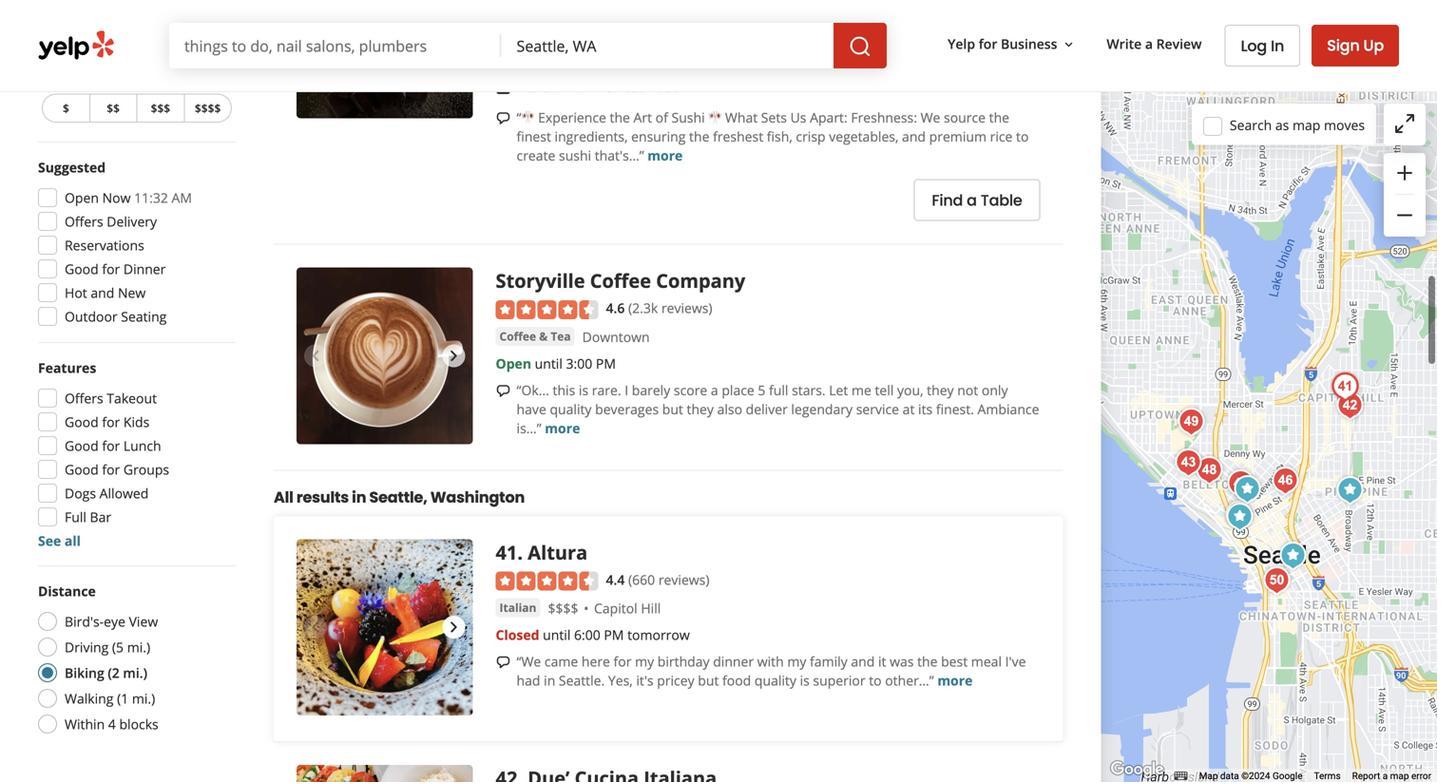 Task type: vqa. For each thing, say whether or not it's contained in the screenshot.
2nd Previous icon from the top
yes



Task type: locate. For each thing, give the bounding box(es) containing it.
a inside write a review link
[[1146, 35, 1153, 53]]

and inside "we came here for my birthday dinner with my family and it was the best meal i've had in seattle. yes, it's pricey but food quality is superior to other…"
[[851, 653, 875, 671]]

1 bars from the left
[[600, 3, 625, 18]]

moves
[[1324, 116, 1365, 134]]

apart:
[[810, 109, 848, 127]]

good up "dogs"
[[65, 461, 99, 479]]

closed for closed until noon tomorrow
[[496, 29, 540, 47]]

0 horizontal spatial &
[[539, 329, 548, 344]]

is inside ""ok... this is rare. i barely score a place 5 full stars. let me tell you, they not only have quality beverages but they also deliver legendary service at its finest. ambiance is…""
[[579, 381, 589, 399]]

pricey
[[657, 672, 695, 690]]

dinner
[[123, 260, 166, 278]]

good for good for kids
[[65, 413, 99, 431]]

1 my from the left
[[635, 653, 654, 671]]

biking (2 mi.)
[[65, 664, 147, 682]]

mi.) for biking (2 mi.)
[[123, 664, 147, 682]]

1 horizontal spatial quality
[[755, 672, 797, 690]]

reviews) right (660
[[659, 571, 710, 589]]

birthday
[[658, 653, 710, 671]]

1 vertical spatial and
[[91, 284, 114, 302]]

0 horizontal spatial map
[[1293, 116, 1321, 134]]

1 vertical spatial more link
[[545, 419, 580, 437]]

1 vertical spatial open
[[496, 355, 532, 373]]

1 vertical spatial is
[[800, 672, 810, 690]]

0 vertical spatial they
[[927, 381, 954, 399]]

(5
[[112, 638, 124, 657]]

but inside "we came here for my birthday dinner with my family and it was the best meal i've had in seattle. yes, it's pricey but food quality is superior to other…"
[[698, 672, 719, 690]]

good down good for kids
[[65, 437, 99, 455]]

0 vertical spatial to
[[1016, 128, 1029, 146]]

more link for "we came here for my birthday dinner with my family and it was the best meal i've had in seattle. yes, it's pricey but food quality is superior to other…"
[[938, 672, 973, 690]]

more down the best
[[938, 672, 973, 690]]

superior
[[813, 672, 866, 690]]

slideshow element for closed until noon tomorrow
[[297, 0, 473, 118]]

offers up good for kids
[[65, 389, 103, 407]]

coffee
[[590, 268, 651, 294], [500, 329, 536, 344]]

art
[[634, 109, 652, 127]]

they down score
[[687, 400, 714, 418]]

for down the good for lunch
[[102, 461, 120, 479]]

offers inside the suggested 'group'
[[65, 213, 103, 231]]

for down offers takeout
[[102, 413, 120, 431]]

previous image
[[304, 345, 327, 367], [304, 616, 327, 639]]

map for error
[[1391, 771, 1410, 782]]

coffee inside "button"
[[500, 329, 536, 344]]

1 next image from the top
[[443, 19, 465, 41]]

a inside 'find a table' link
[[967, 190, 977, 211]]

until up came
[[543, 626, 571, 644]]

is…"
[[517, 419, 542, 437]]

0 vertical spatial &
[[704, 55, 714, 73]]

1 vertical spatial &
[[539, 329, 548, 344]]

my
[[635, 653, 654, 671], [788, 653, 807, 671]]

mi.) for driving (5 mi.)
[[127, 638, 150, 657]]

0 vertical spatial open
[[65, 189, 99, 207]]

2 good from the top
[[65, 413, 99, 431]]

2 my from the left
[[788, 653, 807, 671]]

0 horizontal spatial is
[[579, 381, 589, 399]]

& inside "button"
[[539, 329, 548, 344]]

i
[[625, 381, 629, 399]]

see all button
[[38, 532, 81, 550]]

.
[[518, 539, 523, 566]]

None field
[[169, 23, 502, 68], [502, 23, 834, 68]]

it
[[879, 653, 887, 671]]

sushi up closed until noon tomorrow
[[566, 3, 597, 18]]

2 horizontal spatial and
[[902, 128, 926, 146]]

bars button
[[637, 1, 670, 20]]

0 horizontal spatial and
[[91, 284, 114, 302]]

reviews) for 4.4 (660 reviews)
[[659, 571, 710, 589]]

1 vertical spatial reviews)
[[659, 571, 710, 589]]

good inside the suggested 'group'
[[65, 260, 99, 278]]

storyville
[[496, 268, 585, 294]]

next image left japanese link
[[443, 19, 465, 41]]

sign up link
[[1312, 25, 1400, 67]]

0 horizontal spatial but
[[662, 400, 684, 418]]

stars.
[[792, 381, 826, 399]]

search image
[[849, 35, 872, 58]]

mi.) right (5
[[127, 638, 150, 657]]

in right results at left bottom
[[352, 487, 366, 508]]

1 vertical spatial 16 speech v2 image
[[496, 655, 511, 670]]

1 horizontal spatial $$$$
[[548, 599, 579, 617]]

family-
[[614, 55, 658, 73]]

they up finest.
[[927, 381, 954, 399]]

1 vertical spatial until
[[535, 355, 563, 373]]

& left tea at the top left
[[539, 329, 548, 344]]

open now 11:32 am
[[65, 189, 192, 207]]

None search field
[[169, 23, 887, 68]]

write a review link
[[1100, 27, 1210, 61]]

business
[[1001, 35, 1058, 53]]

for inside "we came here for my birthday dinner with my family and it was the best meal i've had in seattle. yes, it's pricey but food quality is superior to other…"
[[614, 653, 632, 671]]

and down we
[[902, 128, 926, 146]]

next image
[[443, 19, 465, 41], [443, 616, 465, 639]]

3 slideshow element from the top
[[297, 539, 473, 716]]

2 closed from the top
[[496, 626, 540, 644]]

to right rice
[[1016, 128, 1029, 146]]

0 vertical spatial previous image
[[304, 345, 327, 367]]

0 vertical spatial coffee
[[590, 268, 651, 294]]

premium
[[930, 128, 987, 146]]

sushi inside button
[[566, 3, 597, 18]]

storyville coffee company link
[[496, 268, 746, 294]]

1 horizontal spatial coffee
[[590, 268, 651, 294]]

16 speech v2 image left "we
[[496, 655, 511, 670]]

1 horizontal spatial more link
[[648, 147, 683, 165]]

16 speech v2 image for "we
[[496, 655, 511, 670]]

good for good for groups
[[65, 461, 99, 479]]

in
[[1271, 35, 1285, 57]]

2 horizontal spatial more
[[938, 672, 973, 690]]

distance
[[38, 582, 96, 600]]

coffee up 4.6
[[590, 268, 651, 294]]

1 vertical spatial tomorrow
[[628, 626, 690, 644]]

bars inside button
[[600, 3, 625, 18]]

offers up reservations
[[65, 213, 103, 231]]

report a map error
[[1353, 771, 1432, 782]]

1 vertical spatial previous image
[[304, 616, 327, 639]]

11:32
[[134, 189, 168, 207]]

my right the with
[[788, 653, 807, 671]]

slideshow element
[[297, 0, 473, 118], [297, 268, 473, 444], [297, 539, 473, 716]]

2 vertical spatial mi.)
[[132, 690, 155, 708]]

slideshow element for open until 3:00 pm
[[297, 268, 473, 444]]

map for moves
[[1293, 116, 1321, 134]]

open up 16 speech v2 image
[[496, 355, 532, 373]]

until for until noon tomorrow
[[543, 29, 571, 47]]

some random bar image
[[1170, 444, 1208, 482]]

until down tea at the top left
[[535, 355, 563, 373]]

with
[[758, 653, 784, 671]]

2 vertical spatial slideshow element
[[297, 539, 473, 716]]

1 vertical spatial pm
[[604, 626, 624, 644]]

1 vertical spatial closed
[[496, 626, 540, 644]]

0 horizontal spatial coffee
[[500, 329, 536, 344]]

but down score
[[662, 400, 684, 418]]

0 vertical spatial map
[[1293, 116, 1321, 134]]

to inside "we came here for my birthday dinner with my family and it was the best meal i've had in seattle. yes, it's pricey but food quality is superior to other…"
[[869, 672, 882, 690]]

4.6 star rating image
[[496, 301, 599, 320]]

outdoor
[[65, 308, 118, 326]]

for right yelp at the top right
[[979, 35, 998, 53]]

mi.) right (1
[[132, 690, 155, 708]]

crisp
[[796, 128, 826, 146]]

until for until 6:00 pm tomorrow
[[543, 626, 571, 644]]

within 4 blocks
[[65, 715, 159, 734]]

capitol hill
[[594, 599, 661, 617]]

0 vertical spatial more
[[648, 147, 683, 165]]

1 vertical spatial sushi
[[672, 109, 705, 127]]

groups
[[123, 461, 169, 479]]

delivery
[[107, 213, 157, 231]]

1 horizontal spatial map
[[1391, 771, 1410, 782]]

quality down this
[[550, 400, 592, 418]]

more link down ensuring
[[648, 147, 683, 165]]

due' cucina italiana image
[[1331, 387, 1369, 425]]

1 vertical spatial slideshow element
[[297, 268, 473, 444]]

0 vertical spatial closed
[[496, 29, 540, 47]]

yes,
[[608, 672, 633, 690]]

2 horizontal spatial more link
[[938, 672, 973, 690]]

they
[[927, 381, 954, 399], [687, 400, 714, 418]]

1 horizontal spatial and
[[851, 653, 875, 671]]

bars up noon
[[600, 3, 625, 18]]

dogs allowed
[[65, 484, 149, 503]]

a inside ""ok... this is rare. i barely score a place 5 full stars. let me tell you, they not only have quality beverages but they also deliver legendary service at its finest. ambiance is…""
[[711, 381, 719, 399]]

is left superior
[[800, 672, 810, 690]]

0 vertical spatial mi.)
[[127, 638, 150, 657]]

until up wifi
[[543, 29, 571, 47]]

seattle.
[[559, 672, 605, 690]]

report a map error link
[[1353, 771, 1432, 782]]

1 horizontal spatial open
[[496, 355, 532, 373]]

reviews) for 4.6 (2.3k reviews)
[[662, 299, 713, 317]]

filters
[[38, 26, 86, 47]]

all
[[65, 532, 81, 550]]

2 next image from the top
[[443, 616, 465, 639]]

16 speech v2 image left "🎌
[[496, 111, 511, 126]]

1 closed from the top
[[496, 29, 540, 47]]

takeout
[[107, 389, 157, 407]]

for for business
[[979, 35, 998, 53]]

1 horizontal spatial is
[[800, 672, 810, 690]]

0 vertical spatial next image
[[443, 19, 465, 41]]

bars up address, neighborhood, city, state or zip text field
[[640, 3, 666, 18]]

offers for offers delivery
[[65, 213, 103, 231]]

closed down italian link
[[496, 626, 540, 644]]

1 vertical spatial to
[[869, 672, 882, 690]]

for up yes,
[[614, 653, 632, 671]]

storyville coffee company image
[[1221, 498, 1259, 536]]

pm for 6:00
[[604, 626, 624, 644]]

closed until 6:00 pm tomorrow
[[496, 626, 690, 644]]

0 horizontal spatial open
[[65, 189, 99, 207]]

serious pie downtown image
[[1222, 465, 1260, 503]]

search as map moves
[[1230, 116, 1365, 134]]

view
[[129, 613, 158, 631]]

experience
[[538, 109, 607, 127]]

more right is…" at the left of page
[[545, 419, 580, 437]]

0 vertical spatial quality
[[550, 400, 592, 418]]

open down suggested
[[65, 189, 99, 207]]

in right had
[[544, 672, 556, 690]]

1 vertical spatial $$$$
[[548, 599, 579, 617]]

0 vertical spatial $$$$
[[195, 100, 221, 116]]

previous image
[[304, 19, 327, 41]]

a right write
[[1146, 35, 1153, 53]]

my up 'it's'
[[635, 653, 654, 671]]

& right owned
[[704, 55, 714, 73]]

1 vertical spatial mi.)
[[123, 664, 147, 682]]

0 horizontal spatial more link
[[545, 419, 580, 437]]

quality inside "we came here for my birthday dinner with my family and it was the best meal i've had in seattle. yes, it's pricey but food quality is superior to other…"
[[755, 672, 797, 690]]

tomorrow up family- on the left top
[[612, 29, 674, 47]]

new
[[118, 284, 146, 302]]

map data ©2024 google
[[1200, 771, 1303, 782]]

open for open until 3:00 pm
[[496, 355, 532, 373]]

0 vertical spatial more link
[[648, 147, 683, 165]]

zoom in image
[[1394, 162, 1417, 184]]

but left the food
[[698, 672, 719, 690]]

you,
[[898, 381, 924, 399]]

the
[[610, 109, 630, 127], [989, 109, 1010, 127], [689, 128, 710, 146], [918, 653, 938, 671]]

open inside the suggested 'group'
[[65, 189, 99, 207]]

keyboard shortcuts image
[[1175, 772, 1188, 781]]

16 reservation v2 image
[[496, 80, 511, 95]]

pm up rare.
[[596, 355, 616, 373]]

1 slideshow element from the top
[[297, 0, 473, 118]]

for down good for kids
[[102, 437, 120, 455]]

info icon image
[[780, 56, 795, 71], [780, 56, 795, 71]]

review
[[1157, 35, 1202, 53]]

0 horizontal spatial my
[[635, 653, 654, 671]]

0 vertical spatial sushi
[[566, 3, 597, 18]]

closed down japanese link
[[496, 29, 540, 47]]

2 offers from the top
[[65, 389, 103, 407]]

coffee & tea
[[500, 329, 571, 344]]

for
[[979, 35, 998, 53], [102, 260, 120, 278], [102, 413, 120, 431], [102, 437, 120, 455], [102, 461, 120, 479], [614, 653, 632, 671]]

0 vertical spatial but
[[662, 400, 684, 418]]

2 bars from the left
[[640, 3, 666, 18]]

for inside button
[[979, 35, 998, 53]]

map right as
[[1293, 116, 1321, 134]]

1 horizontal spatial my
[[788, 653, 807, 671]]

0 vertical spatial until
[[543, 29, 571, 47]]

until
[[543, 29, 571, 47], [535, 355, 563, 373], [543, 626, 571, 644]]

1 horizontal spatial but
[[698, 672, 719, 690]]

1 16 speech v2 image from the top
[[496, 111, 511, 126]]

0 horizontal spatial $$$$
[[195, 100, 221, 116]]

0 vertical spatial offers
[[65, 213, 103, 231]]

2 vertical spatial and
[[851, 653, 875, 671]]

find a table
[[932, 190, 1023, 211]]

for for dinner
[[102, 260, 120, 278]]

as
[[1276, 116, 1290, 134]]

quality down the with
[[755, 672, 797, 690]]

tomorrow down hill
[[628, 626, 690, 644]]

1 horizontal spatial in
[[544, 672, 556, 690]]

only
[[982, 381, 1008, 399]]

0 vertical spatial and
[[902, 128, 926, 146]]

1 vertical spatial in
[[544, 672, 556, 690]]

0 horizontal spatial sushi
[[566, 3, 597, 18]]

3 good from the top
[[65, 437, 99, 455]]

$$$$ inside button
[[195, 100, 221, 116]]

previous image for open
[[304, 345, 327, 367]]

to down the it
[[869, 672, 882, 690]]

0 vertical spatial pm
[[596, 355, 616, 373]]

0 vertical spatial is
[[579, 381, 589, 399]]

1 none field from the left
[[169, 23, 502, 68]]

finest
[[517, 128, 551, 146]]

0 horizontal spatial to
[[869, 672, 882, 690]]

0 vertical spatial reviews)
[[662, 299, 713, 317]]

pm right 6:00
[[604, 626, 624, 644]]

0 vertical spatial 16 speech v2 image
[[496, 111, 511, 126]]

map left error
[[1391, 771, 1410, 782]]

2 vertical spatial until
[[543, 626, 571, 644]]

more down ensuring
[[648, 147, 683, 165]]

let
[[829, 381, 848, 399]]

2 previous image from the top
[[304, 616, 327, 639]]

for for groups
[[102, 461, 120, 479]]

table
[[981, 190, 1023, 211]]

pm for 3:00
[[596, 355, 616, 373]]

good for good for dinner
[[65, 260, 99, 278]]

map region
[[979, 68, 1438, 783]]

and left the it
[[851, 653, 875, 671]]

1 good from the top
[[65, 260, 99, 278]]

1 vertical spatial quality
[[755, 672, 797, 690]]

is right this
[[579, 381, 589, 399]]

dough zone - seattle downtown pine st. image
[[1267, 462, 1305, 500]]

1 vertical spatial coffee
[[500, 329, 536, 344]]

for up hot and new
[[102, 260, 120, 278]]

more link right is…" at the left of page
[[545, 419, 580, 437]]

coffee down 4.6 star rating image
[[500, 329, 536, 344]]

0 horizontal spatial in
[[352, 487, 366, 508]]

and up 'outdoor'
[[91, 284, 114, 302]]

more link down the best
[[938, 672, 973, 690]]

the right was
[[918, 653, 938, 671]]

1 vertical spatial offers
[[65, 389, 103, 407]]

$$$$ right $$$
[[195, 100, 221, 116]]

sushi
[[559, 147, 591, 165]]

0 horizontal spatial quality
[[550, 400, 592, 418]]

$$$$ down 4.4 star rating image
[[548, 599, 579, 617]]

0 vertical spatial slideshow element
[[297, 0, 473, 118]]

next image for closed until 6:00 pm tomorrow
[[443, 616, 465, 639]]

🎌
[[709, 109, 722, 127]]

mi.) for walking (1 mi.)
[[132, 690, 155, 708]]

closed until noon tomorrow
[[496, 29, 674, 47]]

but inside ""ok... this is rare. i barely score a place 5 full stars. let me tell you, they not only have quality beverages but they also deliver legendary service at its finest. ambiance is…""
[[662, 400, 684, 418]]

reviews) down company
[[662, 299, 713, 317]]

sushi bars button
[[563, 1, 629, 20]]

2 vertical spatial more link
[[938, 672, 973, 690]]

next image left italian link
[[443, 616, 465, 639]]

2 16 speech v2 image from the top
[[496, 655, 511, 670]]

next image for closed until noon tomorrow
[[443, 19, 465, 41]]

closed
[[496, 29, 540, 47], [496, 626, 540, 644]]

1 vertical spatial map
[[1391, 771, 1410, 782]]

1 horizontal spatial to
[[1016, 128, 1029, 146]]

1 vertical spatial next image
[[443, 616, 465, 639]]

16 speech v2 image
[[496, 111, 511, 126], [496, 655, 511, 670]]

is
[[579, 381, 589, 399], [800, 672, 810, 690]]

0 horizontal spatial more
[[545, 419, 580, 437]]

1 offers from the top
[[65, 213, 103, 231]]

the inside "we came here for my birthday dinner with my family and it was the best meal i've had in seattle. yes, it's pricey but food quality is superior to other…"
[[918, 653, 938, 671]]

1 horizontal spatial bars
[[640, 3, 666, 18]]

2 slideshow element from the top
[[297, 268, 473, 444]]

good down offers takeout
[[65, 413, 99, 431]]

1 horizontal spatial sushi
[[672, 109, 705, 127]]

0 horizontal spatial bars
[[600, 3, 625, 18]]

1 horizontal spatial more
[[648, 147, 683, 165]]

offers inside the features group
[[65, 389, 103, 407]]

a right find
[[967, 190, 977, 211]]

of
[[656, 109, 668, 127]]

6:00
[[574, 626, 601, 644]]

google image
[[1106, 758, 1169, 783]]

mi.) right (2
[[123, 664, 147, 682]]

for inside the suggested 'group'
[[102, 260, 120, 278]]

until for until 3:00 pm
[[535, 355, 563, 373]]

sushi right of
[[672, 109, 705, 127]]

offers
[[65, 213, 103, 231], [65, 389, 103, 407]]

41 . altura
[[496, 539, 588, 566]]

1 previous image from the top
[[304, 345, 327, 367]]

japanese button
[[496, 1, 555, 20]]

downtown
[[582, 328, 650, 346]]

garage image
[[1331, 472, 1369, 510]]

group
[[1384, 153, 1426, 237]]

tell
[[875, 381, 894, 399]]

16 chevron down v2 image
[[1062, 37, 1077, 52]]

1 vertical spatial more
[[545, 419, 580, 437]]

4 good from the top
[[65, 461, 99, 479]]

0 vertical spatial tomorrow
[[612, 29, 674, 47]]

a left place
[[711, 381, 719, 399]]

2 vertical spatial more
[[938, 672, 973, 690]]

a
[[1146, 35, 1153, 53], [967, 190, 977, 211], [711, 381, 719, 399], [1383, 771, 1388, 782]]

a right report
[[1383, 771, 1388, 782]]

2 none field from the left
[[502, 23, 834, 68]]

previous image for closed
[[304, 616, 327, 639]]

dinner
[[713, 653, 754, 671]]

i've
[[1006, 653, 1026, 671]]

1 vertical spatial they
[[687, 400, 714, 418]]

xing fu tang image
[[1229, 471, 1267, 509]]

1 vertical spatial but
[[698, 672, 719, 690]]

sushi bars link
[[563, 1, 629, 21]]

good up the hot
[[65, 260, 99, 278]]



Task type: describe. For each thing, give the bounding box(es) containing it.
bar
[[90, 508, 111, 526]]

16 family owned v2 image
[[595, 57, 610, 72]]

write
[[1107, 35, 1142, 53]]

to inside "🎌 experience the art of sushi 🎌 what sets us apart: freshness: we source the finest ingredients, ensuring the freshest fish, crisp vegetables, and premium rice to create sushi that's…"
[[1016, 128, 1029, 146]]

altura image
[[1327, 368, 1365, 406]]

eye
[[104, 613, 125, 631]]

altura link
[[528, 539, 588, 566]]

terms
[[1315, 771, 1341, 782]]

free
[[515, 55, 542, 73]]

starbucks image
[[1274, 537, 1312, 575]]

next image
[[443, 345, 465, 367]]

slideshow element for closed until 6:00 pm tomorrow
[[297, 539, 473, 716]]

more link for "🎌 experience the art of sushi 🎌 what sets us apart: freshness: we source the finest ingredients, ensuring the freshest fish, crisp vegetables, and premium rice to create sushi that's…"
[[648, 147, 683, 165]]

and inside "🎌 experience the art of sushi 🎌 what sets us apart: freshness: we source the finest ingredients, ensuring the freshest fish, crisp vegetables, and premium rice to create sushi that's…"
[[902, 128, 926, 146]]

bird's-
[[65, 613, 104, 631]]

the up rice
[[989, 109, 1010, 127]]

open until 3:00 pm
[[496, 355, 616, 373]]

0 vertical spatial in
[[352, 487, 366, 508]]

4.4
[[606, 571, 625, 589]]

have
[[517, 400, 547, 418]]

ingredients,
[[555, 128, 628, 146]]

16 speech v2 image
[[496, 384, 511, 399]]

offers takeout
[[65, 389, 157, 407]]

service
[[856, 400, 900, 418]]

$$$
[[151, 100, 170, 116]]

fish,
[[767, 128, 793, 146]]

source
[[944, 109, 986, 127]]

reservations
[[65, 236, 144, 254]]

the left "art" in the left top of the page
[[610, 109, 630, 127]]

score
[[674, 381, 708, 399]]

this
[[553, 381, 576, 399]]

$$$ button
[[136, 94, 184, 123]]

things to do, nail salons, plumbers text field
[[169, 23, 502, 68]]

space needle image
[[1173, 403, 1211, 441]]

for for lunch
[[102, 437, 120, 455]]

suggested group
[[32, 158, 236, 332]]

log in link
[[1225, 25, 1301, 67]]

owned
[[658, 55, 700, 73]]

4.6 (2.3k reviews)
[[606, 299, 713, 317]]

rocco's image
[[1191, 452, 1229, 490]]

0 horizontal spatial they
[[687, 400, 714, 418]]

zoom out image
[[1394, 204, 1417, 227]]

"🎌
[[517, 109, 535, 127]]

we
[[921, 109, 941, 127]]

coffee & tea button
[[496, 327, 575, 346]]

deliver
[[746, 400, 788, 418]]

(2.3k
[[629, 299, 658, 317]]

seating
[[121, 308, 167, 326]]

more for "🎌 experience the art of sushi 🎌 what sets us apart: freshness: we source the finest ingredients, ensuring the freshest fish, crisp vegetables, and premium rice to create sushi that's…"
[[648, 147, 683, 165]]

none field things to do, nail salons, plumbers
[[169, 23, 502, 68]]

bars inside button
[[640, 3, 666, 18]]

all results in seattle, washington
[[274, 487, 525, 508]]

not
[[958, 381, 979, 399]]

features group
[[32, 358, 236, 551]]

freshness:
[[851, 109, 917, 127]]

search
[[1230, 116, 1272, 134]]

4.4 (660 reviews)
[[606, 571, 710, 589]]

address, neighborhood, city, state or zip text field
[[502, 23, 834, 68]]

yelp for business button
[[940, 27, 1084, 61]]

16 speech v2 image for "🎌
[[496, 111, 511, 126]]

more for "ok... this is rare. i barely score a place 5 full stars. let me tell you, they not only have quality beverages but they also deliver legendary service at its finest. ambiance is…"
[[545, 419, 580, 437]]

italian button
[[496, 599, 540, 618]]

$
[[63, 100, 69, 116]]

open for open now 11:32 am
[[65, 189, 99, 207]]

price group
[[38, 63, 236, 126]]

good for dinner
[[65, 260, 166, 278]]

barely
[[632, 381, 671, 399]]

us
[[791, 109, 807, 127]]

"we
[[517, 653, 541, 671]]

1 horizontal spatial they
[[927, 381, 954, 399]]

legendary
[[791, 400, 853, 418]]

quality inside ""ok... this is rare. i barely score a place 5 full stars. let me tell you, they not only have quality beverages but they also deliver legendary service at its finest. ambiance is…""
[[550, 400, 592, 418]]

allowed
[[99, 484, 149, 503]]

4.4 star rating image
[[496, 572, 599, 591]]

make an online reservation
[[515, 78, 689, 96]]

wifi
[[546, 55, 572, 73]]

good for groups
[[65, 461, 169, 479]]

good for good for lunch
[[65, 437, 99, 455]]

best
[[941, 653, 968, 671]]

map
[[1200, 771, 1218, 782]]

closed for closed until 6:00 pm tomorrow
[[496, 626, 540, 644]]

the down 🎌
[[689, 128, 710, 146]]

altura
[[528, 539, 588, 566]]

results
[[296, 487, 349, 508]]

good for kids
[[65, 413, 150, 431]]

italian
[[500, 600, 537, 616]]

is inside "we came here for my birthday dinner with my family and it was the best meal i've had in seattle. yes, it's pricey but food quality is superior to other…"
[[800, 672, 810, 690]]

none field address, neighborhood, city, state or zip
[[502, 23, 834, 68]]

offers for offers takeout
[[65, 389, 103, 407]]

41
[[496, 539, 518, 566]]

log
[[1241, 35, 1267, 57]]

expand map image
[[1394, 112, 1417, 135]]

more link for "ok... this is rare. i barely score a place 5 full stars. let me tell you, they not only have quality beverages but they also deliver legendary service at its finest. ambiance is…"
[[545, 419, 580, 437]]

for for kids
[[102, 413, 120, 431]]

full
[[65, 508, 86, 526]]

find a table link
[[914, 179, 1041, 221]]

terms link
[[1315, 771, 1341, 782]]

sign up
[[1328, 35, 1384, 56]]

and inside the suggested 'group'
[[91, 284, 114, 302]]

dead line image
[[1258, 562, 1296, 600]]

family-owned & operated
[[614, 55, 774, 73]]

create
[[517, 147, 556, 165]]

tea
[[551, 329, 571, 344]]

in inside "we came here for my birthday dinner with my family and it was the best meal i've had in seattle. yes, it's pricey but food quality is superior to other…"
[[544, 672, 556, 690]]

reservation
[[616, 78, 689, 96]]

a for report
[[1383, 771, 1388, 782]]

1 horizontal spatial &
[[704, 55, 714, 73]]

$$
[[107, 100, 120, 116]]

"ok...
[[517, 381, 549, 399]]

4
[[108, 715, 116, 734]]

distance option group
[[32, 582, 236, 740]]

more for "we came here for my birthday dinner with my family and it was the best meal i've had in seattle. yes, it's pricey but food quality is superior to other…"
[[938, 672, 973, 690]]

$ button
[[42, 94, 89, 123]]

(2
[[108, 664, 120, 682]]

that's…"
[[595, 147, 644, 165]]

greenlake
[[677, 2, 741, 20]]

full bar
[[65, 508, 111, 526]]

(660
[[629, 571, 655, 589]]

16 free wifi v2 image
[[496, 57, 511, 72]]

bars link
[[637, 1, 670, 21]]

the crumpet shop image
[[1220, 496, 1258, 534]]

kids
[[123, 413, 150, 431]]

also
[[717, 400, 743, 418]]

all
[[274, 487, 293, 508]]

a for write
[[1146, 35, 1153, 53]]

sushi inside "🎌 experience the art of sushi 🎌 what sets us apart: freshness: we source the finest ingredients, ensuring the freshest fish, crisp vegetables, and premium rice to create sushi that's…"
[[672, 109, 705, 127]]

a for find
[[967, 190, 977, 211]]

yelp
[[948, 35, 976, 53]]

hot
[[65, 284, 87, 302]]



